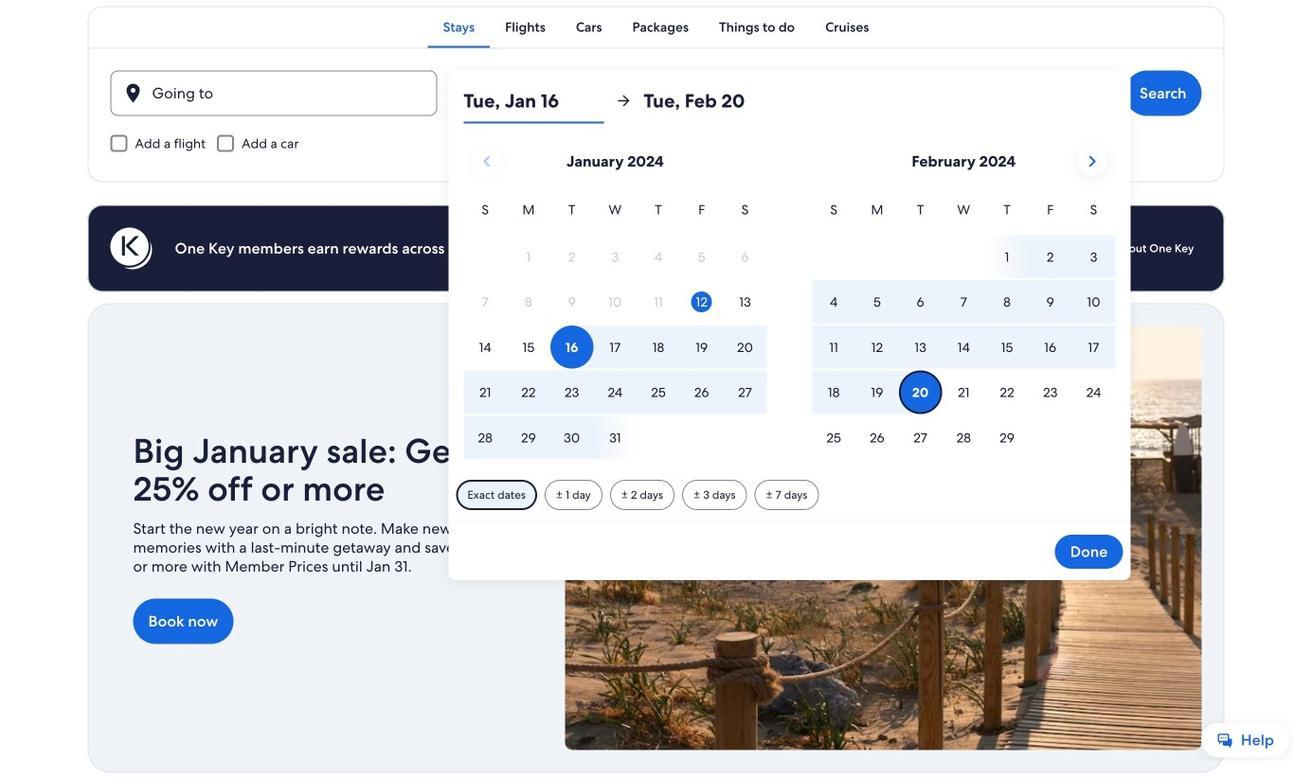 Task type: locate. For each thing, give the bounding box(es) containing it.
tab list
[[88, 6, 1224, 48]]

application
[[464, 139, 1115, 462]]

today element
[[691, 292, 712, 313]]

next month image
[[1081, 150, 1103, 173]]



Task type: describe. For each thing, give the bounding box(es) containing it.
january 2024 element
[[464, 199, 767, 462]]

previous month image
[[475, 150, 498, 173]]

directional image
[[615, 92, 632, 109]]

february 2024 element
[[812, 199, 1115, 462]]



Task type: vqa. For each thing, say whether or not it's contained in the screenshot.
February 2024 element
yes



